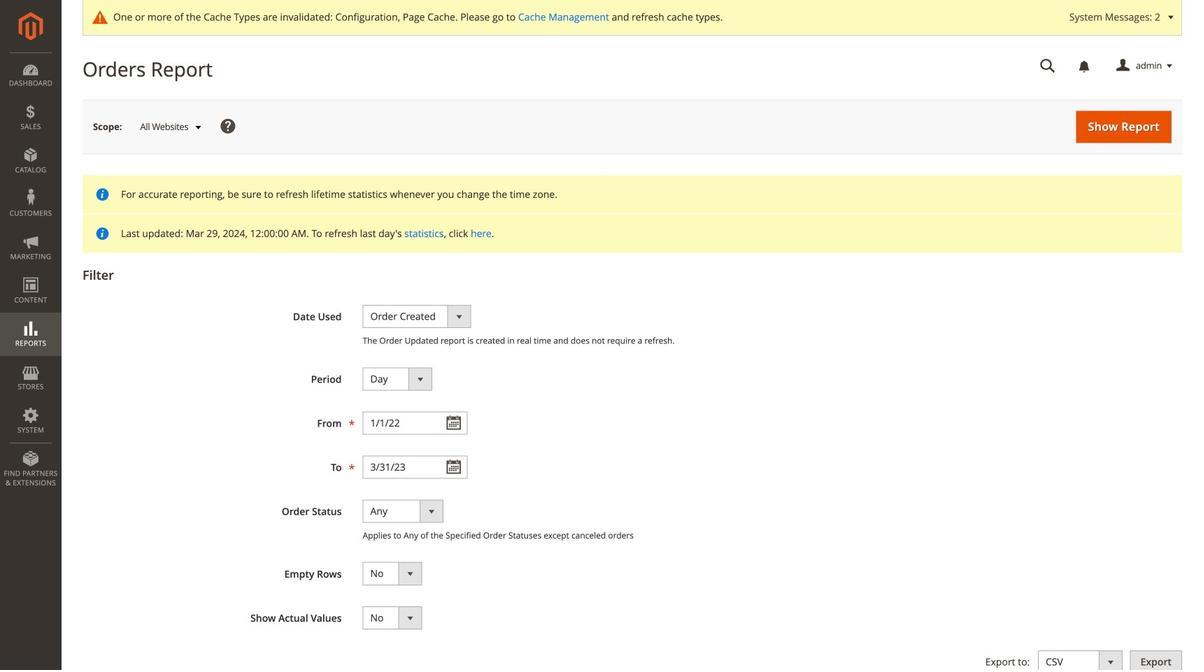 Task type: locate. For each thing, give the bounding box(es) containing it.
None text field
[[363, 412, 468, 435]]

magento admin panel image
[[19, 12, 43, 41]]

menu bar
[[0, 52, 62, 495]]

None text field
[[1031, 54, 1066, 78], [363, 456, 468, 479], [1031, 54, 1066, 78], [363, 456, 468, 479]]



Task type: vqa. For each thing, say whether or not it's contained in the screenshot.
text field
yes



